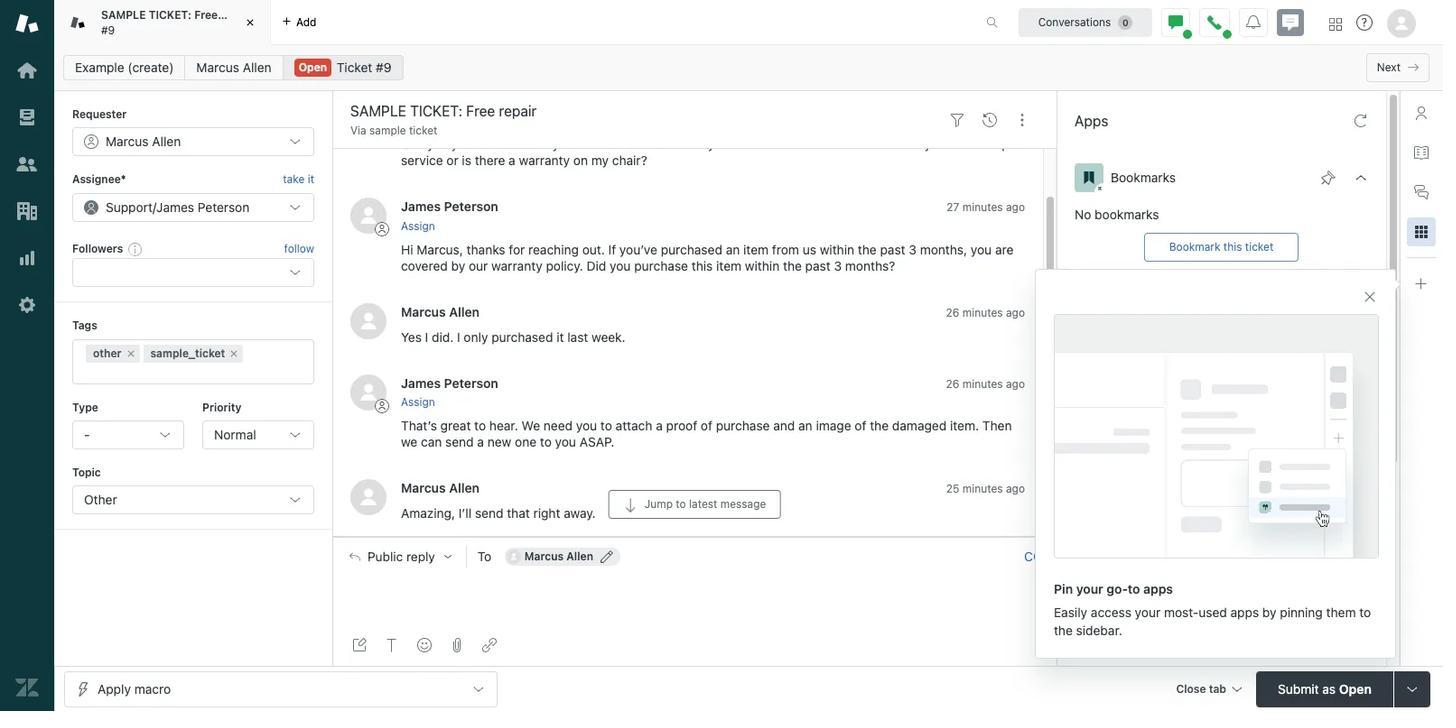 Task type: vqa. For each thing, say whether or not it's contained in the screenshot.
BY inside the Hi Marcus, thanks for reaching out. If you've purchased an item from us within the past 3 months, you are covered by our warranty policy. Did you purchase this item within the past 3 months?
yes



Task type: locate. For each thing, give the bounding box(es) containing it.
0 vertical spatial 3
[[909, 242, 917, 257]]

new down hear.
[[488, 434, 512, 450]]

out.
[[582, 242, 605, 257]]

assign
[[401, 219, 435, 233], [401, 396, 435, 409]]

apps image
[[1414, 225, 1429, 239]]

tabs tab list
[[54, 0, 967, 45]]

you've
[[620, 242, 658, 257]]

warranty inside hi marcus, thanks for reaching out. if you've purchased an item from us within the past 3 months, you are covered by our warranty policy. did you purchase this item within the past 3 months?
[[491, 258, 543, 273]]

marcus allen link
[[185, 55, 283, 80], [401, 304, 480, 319], [401, 480, 480, 496]]

1 horizontal spatial by
[[1263, 605, 1277, 620]]

allen left open link
[[243, 60, 272, 75]]

of right image
[[855, 418, 867, 434]]

0 vertical spatial purchase
[[634, 258, 688, 273]]

1 vertical spatial james peterson link
[[401, 375, 498, 391]]

secondary element
[[54, 50, 1443, 86]]

2 peterson from the top
[[444, 375, 498, 391]]

26 minutes ago up then
[[946, 377, 1025, 391]]

26 for that's great to hear. we need you to attach a proof of purchase and an image of the damaged item. then we can send a new one to you asap.
[[946, 377, 960, 391]]

on
[[573, 153, 588, 168]]

0 horizontal spatial by
[[451, 258, 465, 273]]

you up asap.
[[576, 418, 597, 434]]

item right this
[[716, 258, 742, 273]]

1 vertical spatial an
[[799, 418, 813, 434]]

0 vertical spatial 26
[[946, 306, 960, 319]]

purchase left and
[[716, 418, 770, 434]]

you down "if"
[[610, 258, 631, 273]]

ticket
[[409, 124, 438, 137]]

normal button
[[202, 421, 314, 450]]

allen
[[243, 60, 272, 75], [449, 304, 480, 319], [449, 480, 480, 496], [567, 550, 593, 563]]

hear.
[[489, 418, 518, 434]]

james up that's
[[401, 375, 441, 391]]

my left brand
[[542, 137, 559, 152]]

by inside hi marcus, thanks for reaching out. if you've purchased an item from us within the past 3 months, you are covered by our warranty policy. did you purchase this item within the past 3 months?
[[451, 258, 465, 273]]

- button
[[72, 421, 184, 450]]

2 james from the top
[[401, 375, 441, 391]]

minutes right 27
[[963, 201, 1003, 214]]

0 vertical spatial james
[[401, 199, 441, 214]]

ago right 25
[[1006, 482, 1025, 496]]

1 ago from the top
[[1006, 201, 1025, 214]]

1 vertical spatial james peterson assign
[[401, 375, 498, 409]]

1 horizontal spatial new
[[600, 137, 624, 152]]

months?
[[845, 258, 895, 273]]

3 ago from the top
[[1006, 377, 1025, 391]]

past down us
[[805, 258, 831, 273]]

this
[[692, 258, 713, 273]]

1 horizontal spatial 3
[[909, 242, 917, 257]]

26 minutes ago
[[946, 306, 1025, 319], [946, 377, 1025, 391]]

1 vertical spatial 3
[[834, 258, 842, 273]]

0 vertical spatial it
[[308, 173, 314, 186]]

add link (cmd k) image
[[482, 639, 497, 653]]

0 horizontal spatial of
[[701, 418, 713, 434]]

purchase down you've
[[634, 258, 688, 273]]

1 horizontal spatial an
[[799, 418, 813, 434]]

0 vertical spatial open
[[299, 61, 327, 74]]

week.
[[592, 329, 626, 345]]

new
[[600, 137, 624, 152], [488, 434, 512, 450]]

i
[[425, 329, 428, 345], [457, 329, 460, 345]]

peterson
[[444, 199, 498, 214], [444, 375, 498, 391]]

go-
[[1107, 581, 1128, 597]]

3 minutes from the top
[[963, 377, 1003, 391]]

assign up hi
[[401, 219, 435, 233]]

edit user image
[[601, 551, 613, 563]]

0 vertical spatial purchased
[[661, 242, 723, 257]]

0 horizontal spatial open
[[299, 61, 327, 74]]

0 horizontal spatial close image
[[241, 14, 259, 32]]

need
[[544, 418, 573, 434]]

the down easily
[[1054, 623, 1073, 638]]

draft mode image
[[352, 639, 367, 653]]

0 vertical spatial james peterson link
[[401, 199, 498, 214]]

it right 'take'
[[308, 173, 314, 186]]

ticket:
[[149, 8, 191, 22]]

to
[[474, 418, 486, 434], [601, 418, 612, 434], [540, 434, 552, 450], [1128, 581, 1140, 597], [1360, 605, 1371, 620]]

3 left months?
[[834, 258, 842, 273]]

tab
[[54, 0, 271, 45]]

1 vertical spatial 26 minutes ago
[[946, 377, 1025, 391]]

1 vertical spatial within
[[745, 258, 780, 273]]

1 horizontal spatial past
[[880, 242, 906, 257]]

minutes for hi marcus, thanks for reaching out. if you've purchased an item from us within the past 3 months, you are covered by our warranty policy. did you purchase this item within the past 3 months?
[[963, 201, 1003, 214]]

1 horizontal spatial item
[[743, 242, 769, 257]]

26
[[946, 306, 960, 319], [946, 377, 960, 391]]

to left hear.
[[474, 418, 486, 434]]

reporting image
[[15, 247, 39, 270]]

1 vertical spatial close image
[[1363, 290, 1377, 304]]

26 for yes i did. i only purchased it last week.
[[946, 306, 960, 319]]

0 horizontal spatial it
[[308, 173, 314, 186]]

holes
[[842, 137, 873, 152]]

peterson up great on the left bottom
[[444, 375, 498, 391]]

0 vertical spatial an
[[726, 242, 740, 257]]

4 avatar image from the top
[[350, 480, 387, 516]]

purchase inside hi marcus, thanks for reaching out. if you've purchased an item from us within the past 3 months, you are covered by our warranty policy. did you purchase this item within the past 3 months?
[[634, 258, 688, 273]]

james peterson link up great on the left bottom
[[401, 375, 498, 391]]

0 horizontal spatial i
[[425, 329, 428, 345]]

minutes up then
[[963, 377, 1003, 391]]

offer
[[949, 137, 977, 152]]

marcus down free
[[196, 60, 239, 75]]

0 vertical spatial send
[[445, 434, 474, 450]]

via sample ticket
[[350, 124, 438, 137]]

1 i from the left
[[425, 329, 428, 345]]

marcus,
[[417, 242, 463, 257]]

a
[[980, 137, 987, 152], [509, 153, 516, 168], [656, 418, 663, 434], [477, 434, 484, 450]]

0 horizontal spatial repair
[[221, 8, 252, 22]]

the inside pin your go-to apps easily access your most-used apps by pinning them to the sidebar.
[[1054, 623, 1073, 638]]

marcus up "amazing,"
[[401, 480, 446, 496]]

my right on
[[591, 153, 609, 168]]

james up hi
[[401, 199, 441, 214]]

attachment
[[1111, 468, 1179, 483]]

one
[[515, 434, 537, 450]]

james peterson assign up great on the left bottom
[[401, 375, 498, 409]]

in
[[877, 137, 887, 152]]

james
[[401, 199, 441, 214], [401, 375, 441, 391]]

1 vertical spatial apps
[[1231, 605, 1259, 620]]

1 horizontal spatial close image
[[1363, 290, 1377, 304]]

1 horizontal spatial repair
[[990, 137, 1024, 152]]

the inside that's great to hear. we need you to attach a proof of purchase and an image of the damaged item. then we can send a new one to you asap.
[[870, 418, 889, 434]]

0 horizontal spatial an
[[726, 242, 740, 257]]

main element
[[0, 0, 54, 712]]

has
[[818, 137, 838, 152]]

1 vertical spatial purchased
[[492, 329, 553, 345]]

1 james peterson link from the top
[[401, 199, 498, 214]]

marcus allen up "amazing,"
[[401, 480, 480, 496]]

take it button
[[283, 171, 314, 189]]

1 vertical spatial new
[[488, 434, 512, 450]]

1 vertical spatial peterson
[[444, 375, 498, 391]]

great
[[440, 418, 471, 434]]

assign button up hi
[[401, 218, 435, 235]]

1 vertical spatial warranty
[[491, 258, 543, 273]]

insert emojis image
[[417, 639, 432, 653]]

1 vertical spatial marcus allen link
[[401, 304, 480, 319]]

item left from
[[743, 242, 769, 257]]

1 horizontal spatial my
[[591, 153, 609, 168]]

1 26 minutes ago from the top
[[946, 306, 1025, 319]]

3 left months,
[[909, 242, 917, 257]]

of right proof
[[701, 418, 713, 434]]

1 vertical spatial repair
[[990, 137, 1024, 152]]

ago
[[1006, 201, 1025, 214], [1006, 306, 1025, 319], [1006, 377, 1025, 391], [1006, 482, 1025, 496]]

1 vertical spatial assign button
[[401, 395, 435, 411]]

purchased
[[661, 242, 723, 257], [492, 329, 553, 345]]

next
[[1377, 61, 1401, 74]]

ago for that's great to hear. we need you to attach a proof of purchase and an image of the damaged item. then we can send a new one to you asap.
[[1006, 377, 1025, 391]]

0 horizontal spatial your
[[1076, 581, 1104, 597]]

an right and
[[799, 418, 813, 434]]

0 horizontal spatial past
[[805, 258, 831, 273]]

assign button up that's
[[401, 395, 435, 411]]

2 ago from the top
[[1006, 306, 1025, 319]]

by
[[451, 258, 465, 273], [1263, 605, 1277, 620]]

past up months?
[[880, 242, 906, 257]]

2 vertical spatial marcus allen link
[[401, 480, 480, 496]]

it inside button
[[308, 173, 314, 186]]

my
[[542, 137, 559, 152], [591, 153, 609, 168]]

minutes for yes i did. i only purchased it last week.
[[963, 306, 1003, 319]]

a down shredded
[[509, 153, 516, 168]]

0 vertical spatial assign button
[[401, 218, 435, 235]]

1 horizontal spatial i
[[457, 329, 460, 345]]

amazing,
[[401, 506, 455, 521]]

0 vertical spatial close image
[[241, 14, 259, 32]]

0 vertical spatial assign
[[401, 219, 435, 233]]

marcus allen down right
[[525, 550, 593, 563]]

4 ago from the top
[[1006, 482, 1025, 496]]

0 vertical spatial item
[[743, 242, 769, 257]]

1 26 from the top
[[946, 306, 960, 319]]

hi marcus, thanks for reaching out. if you've purchased an item from us within the past 3 months, you are covered by our warranty policy. did you purchase this item within the past 3 months?
[[401, 242, 1017, 273]]

1 vertical spatial 26
[[946, 377, 960, 391]]

1 horizontal spatial purchase
[[716, 418, 770, 434]]

james peterson assign for marcus,
[[401, 199, 498, 233]]

Public reply composer text field
[[341, 576, 1035, 614]]

1 vertical spatial send
[[475, 506, 504, 521]]

1 vertical spatial purchase
[[716, 418, 770, 434]]

access
[[1091, 605, 1132, 620]]

marcus allen down free
[[196, 60, 272, 75]]

manager
[[1182, 468, 1233, 483]]

minutes right 25
[[963, 482, 1003, 496]]

marcus allen link for amazing,
[[401, 480, 480, 496]]

1 assign from the top
[[401, 219, 435, 233]]

1 of from the left
[[701, 418, 713, 434]]

Subject field
[[347, 100, 938, 122]]

26 down months,
[[946, 306, 960, 319]]

send
[[445, 434, 474, 450], [475, 506, 504, 521]]

get help image
[[1357, 14, 1373, 31]]

marcus allen link up the did.
[[401, 304, 480, 319]]

example
[[75, 60, 124, 75]]

purchased right only
[[492, 329, 553, 345]]

minutes down are
[[963, 306, 1003, 319]]

1 vertical spatial your
[[1135, 605, 1161, 620]]

1 vertical spatial assign
[[401, 396, 435, 409]]

0 vertical spatial by
[[451, 258, 465, 273]]

we
[[401, 434, 418, 450]]

open inside the secondary 'element'
[[299, 61, 327, 74]]

close image inside pin your go-to apps dialog
[[1363, 290, 1377, 304]]

0 vertical spatial repair
[[221, 8, 252, 22]]

an inside hi marcus, thanks for reaching out. if you've purchased an item from us within the past 3 months, you are covered by our warranty policy. did you purchase this item within the past 3 months?
[[726, 242, 740, 257]]

2 assign button from the top
[[401, 395, 435, 411]]

repair inside sample ticket: free repair #9
[[221, 8, 252, 22]]

assign up that's
[[401, 396, 435, 409]]

format text image
[[385, 639, 399, 653]]

conversations button
[[1019, 8, 1153, 37]]

0 vertical spatial apps
[[1144, 581, 1173, 597]]

26 minutes ago for yes i did. i only purchased it last week.
[[946, 306, 1025, 319]]

new up chair? at the left top of the page
[[600, 137, 624, 152]]

1 peterson from the top
[[444, 199, 498, 214]]

2 26 from the top
[[946, 377, 960, 391]]

you inside g'day. my cat shredded my brand new armchair today. the leather now has holes in it. do you offer a repair service or is there a warranty on my chair?
[[925, 137, 946, 152]]

1 horizontal spatial it
[[557, 329, 564, 345]]

james for that's
[[401, 375, 441, 391]]

ago for hi marcus, thanks for reaching out. if you've purchased an item from us within the past 3 months, you are covered by our warranty policy. did you purchase this item within the past 3 months?
[[1006, 201, 1025, 214]]

27 minutes ago
[[947, 201, 1025, 214]]

4 minutes from the top
[[963, 482, 1003, 496]]

warranty down for
[[491, 258, 543, 273]]

allen inside the secondary 'element'
[[243, 60, 272, 75]]

2 assign from the top
[[401, 396, 435, 409]]

it left last
[[557, 329, 564, 345]]

1 avatar image from the top
[[350, 198, 387, 234]]

0 horizontal spatial new
[[488, 434, 512, 450]]

avatar image
[[350, 198, 387, 234], [350, 303, 387, 339], [350, 375, 387, 411], [350, 480, 387, 516]]

marcus
[[196, 60, 239, 75], [401, 304, 446, 319], [401, 480, 446, 496], [525, 550, 564, 563]]

assign button for that's
[[401, 395, 435, 411]]

0 horizontal spatial send
[[445, 434, 474, 450]]

james peterson assign up marcus,
[[401, 199, 498, 233]]

apps right used
[[1231, 605, 1259, 620]]

the up months?
[[858, 242, 877, 257]]

1 horizontal spatial purchased
[[661, 242, 723, 257]]

0 horizontal spatial 3
[[834, 258, 842, 273]]

customers image
[[15, 153, 39, 176]]

2 james peterson assign from the top
[[401, 375, 498, 409]]

1 assign button from the top
[[401, 218, 435, 235]]

zendesk image
[[15, 677, 39, 700]]

2 26 minutes ago from the top
[[946, 377, 1025, 391]]

shredded
[[483, 137, 538, 152]]

apps
[[1144, 581, 1173, 597], [1231, 605, 1259, 620]]

events image
[[983, 113, 997, 127]]

0 vertical spatial james peterson assign
[[401, 199, 498, 233]]

25
[[946, 482, 960, 496]]

apps up most-
[[1144, 581, 1173, 597]]

assign for that's
[[401, 396, 435, 409]]

0 vertical spatial new
[[600, 137, 624, 152]]

close image inside tab
[[241, 14, 259, 32]]

repair right free
[[221, 8, 252, 22]]

purchased up this
[[661, 242, 723, 257]]

send down great on the left bottom
[[445, 434, 474, 450]]

sample ticket: free repair #9
[[101, 8, 252, 37]]

25 minutes ago text field
[[946, 482, 1025, 496]]

marcus allen link down free
[[185, 55, 283, 80]]

to right 'one'
[[540, 434, 552, 450]]

26 up item.
[[946, 377, 960, 391]]

the left damaged
[[870, 418, 889, 434]]

i right yes
[[425, 329, 428, 345]]

assign button
[[401, 218, 435, 235], [401, 395, 435, 411]]

by left pinning
[[1263, 605, 1277, 620]]

are
[[995, 242, 1014, 257]]

asap.
[[580, 434, 615, 450]]

1 vertical spatial it
[[557, 329, 564, 345]]

it
[[308, 173, 314, 186], [557, 329, 564, 345]]

0 vertical spatial within
[[820, 242, 855, 257]]

you right do
[[925, 137, 946, 152]]

send right i'll
[[475, 506, 504, 521]]

apps
[[1075, 113, 1109, 129]]

0 horizontal spatial purchase
[[634, 258, 688, 273]]

1 horizontal spatial send
[[475, 506, 504, 521]]

james peterson link for great
[[401, 375, 498, 391]]

knowledge image
[[1414, 145, 1429, 160]]

0 horizontal spatial within
[[745, 258, 780, 273]]

26 minutes ago text field
[[946, 306, 1025, 319]]

ago for amazing, i'll send that right away.
[[1006, 482, 1025, 496]]

a right the offer
[[980, 137, 987, 152]]

2 minutes from the top
[[963, 306, 1003, 319]]

it inside the conversationlabel log
[[557, 329, 564, 345]]

within right us
[[820, 242, 855, 257]]

1 vertical spatial by
[[1263, 605, 1277, 620]]

peterson up thanks
[[444, 199, 498, 214]]

time
[[1111, 322, 1140, 338]]

allen left the edit user icon
[[567, 550, 593, 563]]

from
[[772, 242, 799, 257]]

your left most-
[[1135, 605, 1161, 620]]

by left our
[[451, 258, 465, 273]]

i right the did.
[[457, 329, 460, 345]]

an left from
[[726, 242, 740, 257]]

example (create)
[[75, 60, 174, 75]]

1 horizontal spatial of
[[855, 418, 867, 434]]

0 horizontal spatial item
[[716, 258, 742, 273]]

purchase inside that's great to hear. we need you to attach a proof of purchase and an image of the damaged item. then we can send a new one to you asap.
[[716, 418, 770, 434]]

0 vertical spatial warranty
[[519, 153, 570, 168]]

0 vertical spatial peterson
[[444, 199, 498, 214]]

open
[[299, 61, 327, 74], [1339, 681, 1372, 697]]

within down from
[[745, 258, 780, 273]]

james peterson link up marcus,
[[401, 199, 498, 214]]

warranty left on
[[519, 153, 570, 168]]

2 james peterson link from the top
[[401, 375, 498, 391]]

ago up then
[[1006, 377, 1025, 391]]

1 vertical spatial open
[[1339, 681, 1372, 697]]

ago up are
[[1006, 201, 1025, 214]]

0 horizontal spatial my
[[542, 137, 559, 152]]

marcus allen inside the secondary 'element'
[[196, 60, 272, 75]]

26 minutes ago text field
[[946, 377, 1025, 391]]

within
[[820, 242, 855, 257], [745, 258, 780, 273]]

ago down are
[[1006, 306, 1025, 319]]

past
[[880, 242, 906, 257], [805, 258, 831, 273]]

1 minutes from the top
[[963, 201, 1003, 214]]

your right pin
[[1076, 581, 1104, 597]]

repair down events image
[[990, 137, 1024, 152]]

1 james peterson assign from the top
[[401, 199, 498, 233]]

0 vertical spatial 26 minutes ago
[[946, 306, 1025, 319]]

1 vertical spatial james
[[401, 375, 441, 391]]

1 james from the top
[[401, 199, 441, 214]]

26 minutes ago down are
[[946, 306, 1025, 319]]

marcus allen link up "amazing,"
[[401, 480, 480, 496]]

close image
[[241, 14, 259, 32], [1363, 290, 1377, 304]]

priority
[[202, 401, 242, 414]]



Task type: describe. For each thing, give the bounding box(es) containing it.
chair?
[[612, 153, 648, 168]]

that
[[507, 506, 530, 521]]

1 horizontal spatial open
[[1339, 681, 1372, 697]]

image
[[816, 418, 851, 434]]

service
[[401, 153, 443, 168]]

to up access
[[1128, 581, 1140, 597]]

type
[[72, 401, 98, 414]]

new inside that's great to hear. we need you to attach a proof of purchase and an image of the damaged item. then we can send a new one to you asap.
[[488, 434, 512, 450]]

next button
[[1366, 53, 1430, 82]]

sample
[[369, 124, 406, 137]]

today.
[[682, 137, 717, 152]]

free
[[194, 8, 218, 22]]

pinning
[[1280, 605, 1323, 620]]

james for hi
[[401, 199, 441, 214]]

close image for pin your go-to apps dialog
[[1363, 290, 1377, 304]]

g'day. my cat shredded my brand new armchair today. the leather now has holes in it. do you offer a repair service or is there a warranty on my chair?
[[401, 137, 1024, 168]]

to up asap.
[[601, 418, 612, 434]]

marcus allen link for yes
[[401, 304, 480, 319]]

pin your go-to apps dialog
[[1035, 269, 1396, 659]]

marcus right "marcus.allen@example.com" image
[[525, 550, 564, 563]]

hi
[[401, 242, 413, 257]]

do
[[905, 137, 921, 152]]

yes i did. i only purchased it last week.
[[401, 329, 626, 345]]

used
[[1199, 605, 1227, 620]]

armchair
[[627, 137, 679, 152]]

customer context image
[[1414, 106, 1429, 120]]

attach
[[616, 418, 653, 434]]

policy.
[[546, 258, 583, 273]]

repair inside g'day. my cat shredded my brand new armchair today. the leather now has holes in it. do you offer a repair service or is there a warranty on my chair?
[[990, 137, 1024, 152]]

can
[[421, 434, 442, 450]]

0 horizontal spatial apps
[[1144, 581, 1173, 597]]

0 vertical spatial your
[[1076, 581, 1104, 597]]

0 vertical spatial marcus allen link
[[185, 55, 283, 80]]

is
[[462, 153, 471, 168]]

then
[[983, 418, 1012, 434]]

2 avatar image from the top
[[350, 303, 387, 339]]

for
[[509, 242, 525, 257]]

cat
[[461, 137, 480, 152]]

away.
[[564, 506, 596, 521]]

submit as open
[[1278, 681, 1372, 697]]

now
[[790, 137, 814, 152]]

3 avatar image from the top
[[350, 375, 387, 411]]

zendesk products image
[[1330, 18, 1342, 30]]

to right them
[[1360, 605, 1371, 620]]

(create)
[[128, 60, 174, 75]]

months,
[[920, 242, 967, 257]]

it.
[[890, 137, 901, 152]]

1 horizontal spatial within
[[820, 242, 855, 257]]

tracking
[[1143, 322, 1193, 338]]

cc
[[1024, 549, 1042, 564]]

a left proof
[[656, 418, 663, 434]]

bookmarks button
[[1057, 150, 1386, 206]]

time tracking button
[[1057, 303, 1386, 359]]

marcus inside the secondary 'element'
[[196, 60, 239, 75]]

get started image
[[15, 59, 39, 82]]

marcus allen up the did.
[[401, 304, 480, 319]]

them
[[1326, 605, 1356, 620]]

brand
[[562, 137, 597, 152]]

that's
[[401, 418, 437, 434]]

to
[[478, 549, 492, 564]]

take
[[283, 173, 305, 186]]

organizations image
[[15, 200, 39, 223]]

purchased inside hi marcus, thanks for reaching out. if you've purchased an item from us within the past 3 months, you are covered by our warranty policy. did you purchase this item within the past 3 months?
[[661, 242, 723, 257]]

follow
[[284, 242, 314, 256]]

as
[[1323, 681, 1336, 697]]

attachment manager
[[1111, 468, 1233, 483]]

zendesk support image
[[15, 12, 39, 35]]

covered
[[401, 258, 448, 273]]

minutes for that's great to hear. we need you to attach a proof of purchase and an image of the damaged item. then we can send a new one to you asap.
[[963, 377, 1003, 391]]

time tracking
[[1111, 322, 1193, 338]]

assign button for hi
[[401, 218, 435, 235]]

conversationlabel log
[[332, 96, 1057, 537]]

you left are
[[971, 242, 992, 257]]

follow button
[[284, 241, 314, 257]]

james peterson link for marcus,
[[401, 199, 498, 214]]

submit
[[1278, 681, 1319, 697]]

the
[[721, 137, 743, 152]]

the down from
[[783, 258, 802, 273]]

if
[[608, 242, 616, 257]]

yes
[[401, 329, 422, 345]]

0 horizontal spatial purchased
[[492, 329, 553, 345]]

2 i from the left
[[457, 329, 460, 345]]

zendesk chat image
[[1277, 9, 1304, 36]]

close image for tab containing sample ticket: free repair
[[241, 14, 259, 32]]

27
[[947, 201, 960, 214]]

item.
[[950, 418, 979, 434]]

did
[[587, 258, 606, 273]]

cc button
[[1024, 549, 1042, 565]]

marcus up yes
[[401, 304, 446, 319]]

there
[[475, 153, 505, 168]]

damaged
[[892, 418, 947, 434]]

1 vertical spatial past
[[805, 258, 831, 273]]

that's great to hear. we need you to attach a proof of purchase and an image of the damaged item. then we can send a new one to you asap.
[[401, 418, 1015, 450]]

attachment manager button
[[1057, 448, 1386, 504]]

warranty inside g'day. my cat shredded my brand new armchair today. the leather now has holes in it. do you offer a repair service or is there a warranty on my chair?
[[519, 153, 570, 168]]

26 minutes ago for that's great to hear. we need you to attach a proof of purchase and an image of the damaged item. then we can send a new one to you asap.
[[946, 377, 1025, 391]]

take it
[[283, 173, 314, 186]]

sample
[[101, 8, 146, 22]]

proof
[[666, 418, 697, 434]]

add attachment image
[[450, 639, 464, 653]]

marcus.allen@example.com image
[[507, 550, 521, 564]]

a left 'one'
[[477, 434, 484, 450]]

sidebar.
[[1076, 623, 1123, 638]]

g'day.
[[401, 137, 437, 152]]

our
[[469, 258, 488, 273]]

assign for hi
[[401, 219, 435, 233]]

james peterson assign for great
[[401, 375, 498, 409]]

0 vertical spatial past
[[880, 242, 906, 257]]

most-
[[1164, 605, 1199, 620]]

amazing, i'll send that right away.
[[401, 506, 596, 521]]

1 vertical spatial my
[[591, 153, 609, 168]]

25 minutes ago
[[946, 482, 1025, 496]]

an inside that's great to hear. we need you to attach a proof of purchase and an image of the damaged item. then we can send a new one to you asap.
[[799, 418, 813, 434]]

admin image
[[15, 294, 39, 317]]

1 horizontal spatial apps
[[1231, 605, 1259, 620]]

reaching
[[528, 242, 579, 257]]

tab containing sample ticket: free repair
[[54, 0, 271, 45]]

1 vertical spatial item
[[716, 258, 742, 273]]

conversations
[[1038, 15, 1111, 28]]

we
[[522, 418, 540, 434]]

allen up only
[[449, 304, 480, 319]]

right
[[533, 506, 560, 521]]

0 vertical spatial my
[[542, 137, 559, 152]]

allen up i'll
[[449, 480, 480, 496]]

us
[[803, 242, 816, 257]]

by inside pin your go-to apps easily access your most-used apps by pinning them to the sidebar.
[[1263, 605, 1277, 620]]

peterson for thanks
[[444, 199, 498, 214]]

new inside g'day. my cat shredded my brand new armchair today. the leather now has holes in it. do you offer a repair service or is there a warranty on my chair?
[[600, 137, 624, 152]]

bookmarks
[[1111, 170, 1176, 185]]

1 horizontal spatial your
[[1135, 605, 1161, 620]]

send inside that's great to hear. we need you to attach a proof of purchase and an image of the damaged item. then we can send a new one to you asap.
[[445, 434, 474, 450]]

views image
[[15, 106, 39, 129]]

did.
[[432, 329, 454, 345]]

easily
[[1054, 605, 1088, 620]]

minutes for amazing, i'll send that right away.
[[963, 482, 1003, 496]]

2 of from the left
[[855, 418, 867, 434]]

peterson for to
[[444, 375, 498, 391]]

ago for yes i did. i only purchased it last week.
[[1006, 306, 1025, 319]]

#9
[[101, 23, 115, 37]]

leather
[[746, 137, 787, 152]]

or
[[446, 153, 459, 168]]

27 minutes ago text field
[[947, 201, 1025, 214]]

you down the need at the bottom
[[555, 434, 576, 450]]



